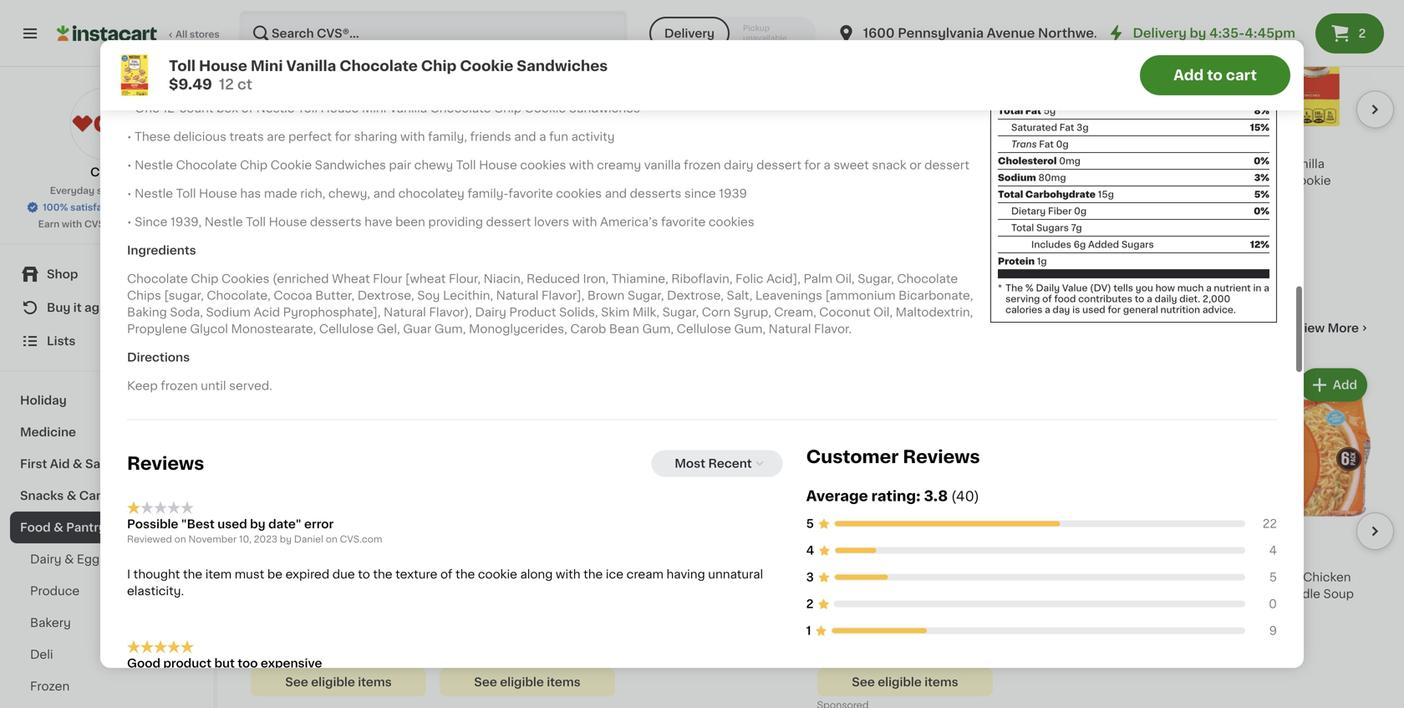 Task type: describe. For each thing, give the bounding box(es) containing it.
4 up cholesterol
[[1016, 136, 1029, 153]]

• for • these delicious treats are perfect for sharing with family, friends and a fun activity
[[127, 131, 132, 143]]

pizza
[[1148, 175, 1179, 186]]

[wheat
[[405, 273, 446, 285]]

3 down flavor at right
[[1212, 620, 1218, 629]]

oz right 11
[[261, 653, 272, 662]]

4 up america's
[[629, 206, 635, 215]]

extracare®
[[112, 219, 165, 229]]

dreyer's
[[647, 24, 697, 36]]

nestle up 29
[[256, 103, 295, 114]]

save up the steamed
[[499, 160, 521, 169]]

skim
[[601, 307, 630, 318]]

0 vertical spatial sugars
[[1037, 223, 1069, 232]]

2 vertical spatial 2
[[806, 598, 814, 610]]

0 horizontal spatial by
[[250, 518, 266, 530]]

mini up portion™.
[[233, 0, 257, 2]]

frozen inside oreo frozen dairy dessert sandwiches
[[661, 158, 700, 170]]

$9.49
[[169, 77, 212, 92]]

2 vertical spatial cookies
[[709, 216, 755, 228]]

0 horizontal spatial dairy
[[30, 553, 61, 565]]

again
[[84, 302, 118, 314]]

dietary
[[1012, 206, 1046, 216]]

buy any 2, save $0.50
[[445, 573, 548, 583]]

to right size
[[399, 24, 412, 36]]

2 vertical spatial delicious
[[174, 131, 227, 143]]

and inside bibigo steamed dumplings chicken and vegetable
[[491, 191, 513, 203]]

$ for toll house mini vanilla chocolate chip cookie sandwiches
[[1199, 136, 1205, 146]]

traditional
[[1007, 175, 1068, 186]]

1 vertical spatial cvs®
[[84, 219, 110, 229]]

1 gum, from the left
[[435, 323, 466, 335]]

0 vertical spatial ice
[[739, 24, 757, 36]]

4 down has
[[251, 223, 257, 232]]

2 vertical spatial sugar,
[[663, 307, 699, 318]]

with inside 'i thought the item must be expired due to the texture of the cookie along with the ice cream having unnatural elasticity.'
[[556, 569, 581, 580]]

1 vertical spatial treats
[[374, 74, 409, 86]]

house down made
[[269, 216, 307, 228]]

0 vertical spatial treats
[[348, 7, 382, 19]]

nearly
[[638, 41, 674, 52]]

toll down powerhouse
[[298, 103, 318, 114]]

almonds,
[[1092, 571, 1147, 583]]

0 vertical spatial sugar,
[[858, 273, 894, 285]]

most recent
[[675, 458, 752, 470]]

2 inside button
[[1359, 28, 1366, 39]]

$ for nissin top ramen chicken flavor ramen noodle soup
[[1199, 550, 1205, 559]]

2 vertical spatial by
[[280, 535, 292, 544]]

carob
[[570, 323, 606, 335]]

total carbohydrate 15g
[[998, 190, 1114, 199]]

ice inside 'i thought the item must be expired due to the texture of the cookie along with the ice cream having unnatural elasticity.'
[[606, 569, 624, 580]]

with up dumplings
[[569, 159, 594, 171]]

breakfast,
[[818, 621, 877, 633]]

see eligible items button for ct
[[440, 668, 615, 696]]

and left loves.
[[519, 57, 541, 69]]

chocolate down count
[[176, 159, 237, 171]]

food
[[1055, 294, 1076, 303]]

ingredients
[[127, 245, 196, 256]]

digiorno small pepperoni traditional crust frozen pizza
[[1007, 158, 1179, 186]]

aid
[[50, 458, 70, 470]]

with up pair
[[400, 131, 425, 143]]

with down putting
[[127, 57, 152, 69]]

3.5
[[1007, 620, 1021, 629]]

0 horizontal spatial chewy
[[414, 159, 453, 171]]

cocoa inside the skinnydipped almonds, dark chocolate cocoa
[[1070, 588, 1109, 600]]

5 inside item carousel region
[[449, 136, 461, 153]]

the right eat
[[490, 24, 509, 36]]

oz right 9.3
[[1024, 206, 1035, 215]]

1 vertical spatial ice
[[697, 57, 715, 69]]

0 horizontal spatial 1
[[277, 573, 281, 583]]

(40) inside item carousel region
[[1257, 210, 1277, 219]]

maltodextrin,
[[896, 307, 973, 318]]

1 horizontal spatial reviews
[[903, 448, 980, 466]]

2 horizontal spatial 1
[[806, 625, 811, 637]]

12 inside toll house mini vanilla chocolate chip cookie sandwiches $9.49 12 ct
[[219, 77, 234, 92]]

0 horizontal spatial soup
[[629, 588, 659, 600]]

1 vertical spatial or
[[910, 159, 922, 171]]

6g
[[1074, 240, 1086, 249]]

6 left 29
[[260, 136, 272, 153]]

the up bars,
[[860, 24, 880, 36]]

& right aid
[[73, 458, 82, 470]]

sponsored badge image up [ammonium
[[818, 271, 868, 280]]

daily inside * the % daily value (dv) tells you how much a nutrient in a serving of food contributes to a daily diet. 2,000 calories a day is used for general nutrition advice.
[[1036, 283, 1060, 292]]

0 horizontal spatial business
[[554, 41, 607, 52]]

1 horizontal spatial sugars
[[1122, 240, 1154, 249]]

of up cream
[[737, 41, 749, 52]]

free
[[309, 573, 330, 583]]

0g for trans fat 0g
[[1056, 140, 1069, 149]]

of right box
[[241, 103, 253, 114]]

0 vertical spatial frozen
[[684, 159, 721, 171]]

chocolate up bicarbonate, at the right of page
[[897, 273, 958, 285]]

acid
[[254, 307, 280, 318]]

america's
[[600, 216, 658, 228]]

for down loves.
[[530, 74, 546, 86]]

lists
[[47, 335, 76, 347]]

sandwiches inside toll house mini vanilla chocolate chip cookie sandwiches $9.49 12 ct
[[517, 59, 608, 73]]

1 vertical spatial cookies
[[556, 188, 602, 200]]

a left u.s.
[[458, 41, 465, 52]]

1600 pennsylvania avenue northwest button
[[837, 10, 1107, 57]]

sandwiches up grape
[[315, 159, 386, 171]]

good
[[127, 658, 161, 669]]

2 horizontal spatial 5
[[1270, 572, 1277, 583]]

$ 3 39
[[1199, 549, 1231, 567]]

instacart logo image
[[57, 23, 157, 43]]

1 vertical spatial in
[[869, 41, 880, 52]]

22
[[1263, 518, 1277, 530]]

1 horizontal spatial cream
[[514, 41, 551, 52]]

niacin,
[[484, 273, 524, 285]]

0 vertical spatial delicious
[[292, 7, 345, 19]]

toll up bibigo
[[456, 159, 476, 171]]

& inside the smucker's uncrustables peanut butter & grape jelly sandwich
[[335, 175, 345, 186]]

cookie down everyone.
[[525, 103, 566, 114]]

0 horizontal spatial in
[[847, 24, 857, 36]]

items for frosted flakes breakfast cereal, kids cereal, family breakfast, original
[[925, 676, 959, 688]]

solids,
[[559, 307, 598, 318]]

0 vertical spatial cookies
[[520, 159, 566, 171]]

0 vertical spatial desserts
[[630, 188, 682, 200]]

we
[[415, 41, 434, 52]]

24 oz
[[818, 653, 843, 662]]

0 horizontal spatial reviews
[[127, 455, 204, 473]]

0g for dietary fiber 0g
[[1074, 206, 1087, 216]]

total for saturated fat 3g
[[998, 106, 1024, 115]]

6 left the '6.6'
[[440, 223, 446, 232]]

2 dextrose, from the left
[[667, 290, 724, 302]]

49 for 6
[[1030, 550, 1043, 559]]

see for frosted flakes breakfast cereal, kids cereal, family breakfast, original
[[852, 676, 875, 688]]

value*
[[1237, 89, 1270, 99]]

toll inside nestle toll house mini vanilla sandwich chocolate chip cookie sandwiches are thick, chewy chocolate chip cookie stuffed with creamy vanilla. thoughtful portion™. these delicious treats are perfect for sharing with family, friends and a fun activity. a double whammy of deliciousness. 4 bags of 3 mini sandwiches per box. great size to share, or eat the whole bag yourself!  at dreyer's grand ice cream, we are in the business of putting smiles on people's faces, with ice cream. we are a u.s. ice cream business with nearly 100 years of winning experience in the market and with a robust portfolio of powerhouse brands that everyone knows and loves. from häagen-dazs ice cream to outshine fruit bars, drumstick and more, our suite of delicious ice cream treats includes something for everyone.
[[168, 0, 188, 2]]

spend for spend $25, save $5
[[823, 160, 853, 169]]

$ for smucker's uncrustables peanut butter & grape jelly sandwich
[[254, 136, 260, 146]]

everyday
[[50, 186, 95, 195]]

since
[[685, 188, 716, 200]]

eligible for flakes
[[878, 676, 922, 688]]

vanilla inside toll house mini vanilla chocolate chip cookie sandwiches
[[1287, 158, 1325, 170]]

ice up knows
[[494, 41, 511, 52]]

cream, inside nestle toll house mini vanilla sandwich chocolate chip cookie sandwiches are thick, chewy chocolate chip cookie stuffed with creamy vanilla. thoughtful portion™. these delicious treats are perfect for sharing with family, friends and a fun activity. a double whammy of deliciousness. 4 bags of 3 mini sandwiches per box. great size to share, or eat the whole bag yourself!  at dreyer's grand ice cream, we are in the business of putting smiles on people's faces, with ice cream. we are a u.s. ice cream business with nearly 100 years of winning experience in the market and with a robust portfolio of powerhouse brands that everyone knows and loves. from häagen-dazs ice cream to outshine fruit bars, drumstick and more, our suite of delicious ice cream treats includes something for everyone.
[[760, 24, 803, 36]]

for up eat
[[453, 7, 470, 19]]

chip inside toll house mini vanilla chocolate chip cookie sandwiches $9.49 12 ct
[[421, 59, 457, 73]]

3 left 39
[[1205, 549, 1217, 567]]

and up at
[[633, 7, 655, 19]]

ice down great in the top of the page
[[351, 41, 369, 52]]

1 vertical spatial 9
[[1270, 625, 1277, 637]]

most
[[675, 458, 706, 470]]

oz right "3.5"
[[1024, 620, 1035, 629]]

save up flakes
[[874, 573, 896, 583]]

2 vertical spatial frozen
[[30, 681, 70, 692]]

mini up smiles
[[185, 24, 209, 36]]

9.3 oz
[[1007, 206, 1035, 215]]

oz right the '6.6'
[[473, 223, 484, 232]]

product group containing 3
[[1196, 365, 1371, 631]]

chicken for 3
[[1303, 571, 1352, 583]]

is
[[1073, 305, 1080, 314]]

any for 3,
[[844, 573, 861, 583]]

3 gum, from the left
[[734, 323, 766, 335]]

are up the everyone
[[437, 41, 455, 52]]

1 horizontal spatial oil,
[[874, 307, 893, 318]]

secrets
[[702, 571, 748, 583]]

0 vertical spatial business
[[883, 24, 935, 36]]

eligible for oz
[[311, 676, 355, 688]]

product group containing 8
[[818, 365, 993, 708]]

0 vertical spatial sodium
[[998, 173, 1036, 182]]

6.6
[[456, 223, 471, 232]]

the left texture
[[373, 569, 393, 580]]

% inside * the % daily value (dv) tells you how much a nutrient in a serving of food contributes to a daily diet. 2,000 calories a day is used for general nutrition advice.
[[1026, 283, 1034, 292]]

0 vertical spatial ramen
[[1259, 571, 1300, 583]]

sponsored badge image down dietary
[[1007, 219, 1057, 228]]

frosted flakes breakfast cereal, kids cereal, family breakfast, original
[[818, 588, 974, 633]]

2 horizontal spatial dessert
[[925, 159, 970, 171]]

x for 6
[[259, 223, 265, 232]]

expensive
[[261, 658, 322, 669]]

smucker's uncrustables peanut butter & grape jelly sandwich
[[251, 158, 415, 203]]

2 vertical spatial treats
[[230, 131, 264, 143]]

• for • nestle toll house has made rich, chewy, and chocolatey family-favorite cookies and desserts since 1939
[[127, 188, 132, 200]]

product
[[510, 307, 556, 318]]

best seller
[[1201, 118, 1243, 126]]

4 inside nestle toll house mini vanilla sandwich chocolate chip cookie sandwiches are thick, chewy chocolate chip cookie stuffed with creamy vanilla. thoughtful portion™. these delicious treats are perfect for sharing with family, friends and a fun activity. a double whammy of deliciousness. 4 bags of 3 mini sandwiches per box. great size to share, or eat the whole bag yourself!  at dreyer's grand ice cream, we are in the business of putting smiles on people's faces, with ice cream. we are a u.s. ice cream business with nearly 100 years of winning experience in the market and with a robust portfolio of powerhouse brands that everyone knows and loves. from häagen-dazs ice cream to outshine fruit bars, drumstick and more, our suite of delicious ice cream treats includes something for everyone.
[[953, 7, 961, 19]]

1 horizontal spatial 5
[[806, 518, 814, 530]]

cream inside 'i thought the item must be expired due to the texture of the cookie along with the ice cream having unnatural elasticity.'
[[627, 569, 664, 580]]

cookie up peanut at the left top of the page
[[271, 159, 312, 171]]

49 for 9
[[1219, 136, 1232, 146]]

stuffed
[[805, 0, 848, 2]]

northwest
[[1038, 27, 1107, 39]]

with right lovers
[[572, 216, 597, 228]]

0 horizontal spatial family,
[[428, 131, 467, 143]]

for left sweet
[[805, 159, 821, 171]]

are up smucker's
[[267, 131, 285, 143]]

total for dietary fiber 0g
[[998, 190, 1024, 199]]

chocolate up chips in the top left of the page
[[127, 273, 188, 285]]

& for pantry
[[54, 522, 63, 533]]

are left "thick,"
[[574, 0, 593, 2]]

1 vertical spatial frozen
[[161, 380, 198, 392]]

used inside * the % daily value (dv) tells you how much a nutrient in a serving of food contributes to a daily diet. 2,000 calories a day is used for general nutrition advice.
[[1083, 305, 1106, 314]]

crust
[[1071, 175, 1103, 186]]

and down jelly
[[373, 188, 395, 200]]

0 vertical spatial natural
[[496, 290, 539, 302]]

see eligible items for flakes
[[852, 676, 959, 688]]

1 vertical spatial delicious
[[258, 74, 311, 86]]

outshine
[[775, 57, 829, 69]]

with up "1600"
[[851, 0, 876, 2]]

product group containing spend $25, save $5
[[818, 0, 993, 284]]

of inside * the % daily value (dv) tells you how much a nutrient in a serving of food contributes to a daily diet. 2,000 calories a day is used for general nutrition advice.
[[1043, 294, 1052, 303]]

1 horizontal spatial dessert
[[757, 159, 802, 171]]

mini inside toll house mini vanilla chocolate chip cookie sandwiches $9.49 12 ct
[[251, 59, 283, 73]]

oz right the 24
[[832, 653, 843, 662]]

product group containing 6
[[1007, 365, 1182, 646]]

3,
[[863, 573, 872, 583]]

cvs® link
[[70, 87, 143, 181]]

for up uncrustables
[[335, 131, 351, 143]]

0 horizontal spatial creamy
[[597, 159, 641, 171]]

9 inside item carousel region
[[1205, 136, 1217, 153]]

7g
[[1071, 223, 1082, 232]]

steamed
[[480, 175, 533, 186]]

sandwich inside the smucker's uncrustables peanut butter & grape jelly sandwich
[[251, 191, 308, 203]]

view more
[[1296, 322, 1359, 334]]

2 vertical spatial natural
[[769, 323, 811, 335]]

buy for buy 1 get 1 free
[[256, 573, 274, 583]]

expired
[[286, 569, 330, 580]]

save inside button
[[878, 160, 900, 169]]

flour,
[[449, 273, 481, 285]]

1 vertical spatial fun
[[549, 131, 569, 143]]

add to cart
[[1174, 68, 1257, 82]]

toll up the 1939,
[[176, 188, 196, 200]]

fat for saturated
[[1060, 123, 1075, 132]]

6 x 3 oz
[[1196, 620, 1231, 629]]

bibigo steamed dumplings chicken and vegetable
[[440, 175, 600, 203]]

see for 12 ct
[[474, 676, 497, 688]]

whole
[[512, 24, 547, 36]]

a down you
[[1147, 294, 1153, 303]]

12%
[[1251, 240, 1270, 249]]

4 down 22
[[1270, 545, 1277, 557]]

all stores
[[176, 30, 220, 39]]

family, inside nestle toll house mini vanilla sandwich chocolate chip cookie sandwiches are thick, chewy chocolate chip cookie stuffed with creamy vanilla. thoughtful portion™. these delicious treats are perfect for sharing with family, friends and a fun activity. a double whammy of deliciousness. 4 bags of 3 mini sandwiches per box. great size to share, or eat the whole bag yourself!  at dreyer's grand ice cream, we are in the business of putting smiles on people's faces, with ice cream. we are a u.s. ice cream business with nearly 100 years of winning experience in the market and with a robust portfolio of powerhouse brands that everyone knows and loves. from häagen-dazs ice cream to outshine fruit bars, drumstick and more, our suite of delicious ice cream treats includes something for everyone.
[[547, 7, 586, 19]]

0 vertical spatial cvs®
[[90, 166, 123, 178]]

it
[[73, 302, 82, 314]]

add for add
[[1333, 379, 1358, 391]]

chip inside nestle toll house mini vanilla sandwich chocolate chip cookie sandwiches are thick, chewy chocolate chip cookie stuffed with creamy vanilla. thoughtful portion™. these delicious treats are perfect for sharing with family, friends and a fun activity. a double whammy of deliciousness. 4 bags of 3 mini sandwiches per box. great size to share, or eat the whole bag yourself!  at dreyer's grand ice cream, we are in the business of putting smiles on people's faces, with ice cream. we are a u.s. ice cream business with nearly 100 years of winning experience in the market and with a robust portfolio of powerhouse brands that everyone knows and loves. from häagen-dazs ice cream to outshine fruit bars, drumstick and more, our suite of delicious ice cream treats includes something for everyone.
[[425, 0, 453, 2]]

1 vertical spatial ramen
[[1234, 588, 1275, 600]]

$ for spend $15, save $4
[[443, 136, 449, 146]]

with right "earn"
[[62, 219, 82, 229]]

in inside * the % daily value (dv) tells you how much a nutrient in a serving of food contributes to a daily diet. 2,000 calories a day is used for general nutrition advice.
[[1254, 283, 1262, 292]]

$ for buy any 3, save $5
[[821, 550, 827, 559]]

$ for skinnydipped almonds, dark chocolate cocoa
[[1010, 550, 1016, 559]]

nissin top ramen chicken flavor ramen noodle soup
[[1196, 571, 1354, 600]]

1 horizontal spatial daily
[[1209, 89, 1235, 99]]

(enriched
[[273, 273, 329, 285]]

& for eggs
[[64, 553, 74, 565]]

item carousel region containing 6
[[251, 0, 1395, 291]]

be
[[267, 569, 283, 580]]

mini up • these delicious treats are perfect for sharing with family, friends and a fun activity
[[362, 103, 387, 114]]

frozen link
[[10, 671, 203, 702]]

sandwiches inside oreo frozen dairy dessert sandwiches
[[629, 175, 700, 186]]

1 horizontal spatial %
[[1198, 89, 1207, 99]]

day
[[1053, 305, 1070, 314]]

u.s.
[[468, 41, 491, 52]]

1 vertical spatial perfect
[[288, 131, 332, 143]]

12 ct
[[440, 653, 461, 662]]

until
[[201, 380, 226, 392]]

sandwiches up activity
[[569, 103, 640, 114]]

on inside nestle toll house mini vanilla sandwich chocolate chip cookie sandwiches are thick, chewy chocolate chip cookie stuffed with creamy vanilla. thoughtful portion™. these delicious treats are perfect for sharing with family, friends and a fun activity. a double whammy of deliciousness. 4 bags of 3 mini sandwiches per box. great size to share, or eat the whole bag yourself!  at dreyer's grand ice cream, we are in the business of putting smiles on people's faces, with ice cream. we are a u.s. ice cream business with nearly 100 years of winning experience in the market and with a robust portfolio of powerhouse brands that everyone knows and loves. from häagen-dazs ice cream to outshine fruit bars, drumstick and more, our suite of delicious ice cream treats includes something for everyone.
[[214, 41, 228, 52]]

and up america's
[[605, 188, 627, 200]]

nestle up prices
[[135, 159, 173, 171]]

uncrustables
[[315, 158, 393, 170]]

0 horizontal spatial desserts
[[310, 216, 362, 228]]

oz down flavor at right
[[1220, 620, 1231, 629]]

cholesterol
[[998, 156, 1057, 165]]

2,000
[[1203, 294, 1231, 303]]

shop
[[47, 268, 78, 280]]

0 vertical spatial pantry
[[251, 319, 313, 337]]

chocolate up the 19
[[430, 103, 491, 114]]

house up • these delicious treats are perfect for sharing with family, friends and a fun activity
[[321, 103, 359, 114]]

the left 2,
[[456, 569, 475, 580]]

3 left the buy any 3, save $5
[[806, 572, 814, 583]]

oz down made
[[275, 223, 286, 232]]

chewy inside nestle toll house mini vanilla sandwich chocolate chip cookie sandwiches are thick, chewy chocolate chip cookie stuffed with creamy vanilla. thoughtful portion™. these delicious treats are perfect for sharing with family, friends and a fun activity. a double whammy of deliciousness. 4 bags of 3 mini sandwiches per box. great size to share, or eat the whole bag yourself!  at dreyer's grand ice cream, we are in the business of putting smiles on people's faces, with ice cream. we are a u.s. ice cream business with nearly 100 years of winning experience in the market and with a robust portfolio of powerhouse brands that everyone knows and loves. from häagen-dazs ice cream to outshine fruit bars, drumstick and more, our suite of delicious ice cream treats includes something for everyone.
[[631, 0, 670, 2]]

putting
[[127, 41, 170, 52]]

1 vertical spatial cream
[[334, 74, 371, 86]]

to down winning
[[760, 57, 772, 69]]

a down putting
[[155, 57, 162, 69]]

noodle inside lipton soup secrets noodle soup mix
[[751, 571, 793, 583]]

of down people's
[[259, 57, 271, 69]]

whammy
[[795, 7, 848, 19]]

average rating: 3.8 (40)
[[806, 489, 980, 503]]

items for 11 oz
[[358, 676, 392, 688]]

sandwich inside nestle toll house mini vanilla sandwich chocolate chip cookie sandwiches are thick, chewy chocolate chip cookie stuffed with creamy vanilla. thoughtful portion™. these delicious treats are perfect for sharing with family, friends and a fun activity. a double whammy of deliciousness. 4 bags of 3 mini sandwiches per box. great size to share, or eat the whole bag yourself!  at dreyer's grand ice cream, we are in the business of putting smiles on people's faces, with ice cream. we are a u.s. ice cream business with nearly 100 years of winning experience in the market and with a robust portfolio of powerhouse brands that everyone knows and loves. from häagen-dazs ice cream to outshine fruit bars, drumstick and more, our suite of delicious ice cream treats includes something for everyone.
[[301, 0, 358, 2]]

1 horizontal spatial soup
[[669, 571, 699, 583]]

vanilla inside toll house mini vanilla chocolate chip cookie sandwiches $9.49 12 ct
[[286, 59, 336, 73]]

snacks & candy
[[20, 490, 119, 502]]

of left all
[[159, 24, 171, 36]]

sodium inside chocolate chip cookies (enriched wheat flour [wheat flour, niacin, reduced iron, thiamine, riboflavin, folic acid], palm oil, sugar, chocolate chips [sugar, chocolate, cocoa butter, dextrose, soy lecithin, natural flavor], brown sugar, dextrose, salt, leavenings [ammonium bicarbonate, baking soda, sodium acid pyrophosphate], natural flavor), dairy product solids, skim milk, sugar, corn syrup, cream, coconut oil, maltodextrin, propylene glycol monostearate, cellulose gel, guar gum, monoglycerides, carob bean gum, cellulose gum, natural flavor.
[[206, 307, 251, 318]]

add for add to cart
[[1174, 68, 1204, 82]]

12 inside item carousel region
[[440, 653, 450, 662]]

any for 2,
[[466, 573, 483, 583]]

(40) inside average rating: 3.8 (40)
[[952, 490, 980, 503]]

1 vertical spatial 100
[[1219, 55, 1270, 81]]

food & pantry link
[[10, 512, 203, 543]]

item
[[205, 569, 232, 580]]

0 horizontal spatial on
[[174, 535, 186, 544]]

and down pennsylvania
[[949, 41, 971, 52]]

sponsored badge image down 24 oz
[[818, 701, 868, 708]]

15%
[[1251, 123, 1270, 132]]

vegetable
[[516, 191, 575, 203]]

a up 2,000
[[1206, 283, 1212, 292]]

$ 5 19
[[443, 136, 473, 153]]

1 vertical spatial sugar,
[[628, 290, 664, 302]]

pantry link
[[251, 318, 313, 338]]

these inside nestle toll house mini vanilla sandwich chocolate chip cookie sandwiches are thick, chewy chocolate chip cookie stuffed with creamy vanilla. thoughtful portion™. these delicious treats are perfect for sharing with family, friends and a fun activity. a double whammy of deliciousness. 4 bags of 3 mini sandwiches per box. great size to share, or eat the whole bag yourself!  at dreyer's grand ice cream, we are in the business of putting smiles on people's faces, with ice cream. we are a u.s. ice cream business with nearly 100 years of winning experience in the market and with a robust portfolio of powerhouse brands that everyone knows and loves. from häagen-dazs ice cream to outshine fruit bars, drumstick and more, our suite of delicious ice cream treats includes something for everyone.
[[253, 7, 289, 19]]

of up market
[[938, 24, 950, 36]]

1 vertical spatial friends
[[470, 131, 511, 143]]

nestle right the 1939,
[[205, 216, 243, 228]]

chicken for spend $15, save $4
[[440, 191, 488, 203]]

2 inside item carousel region
[[267, 223, 273, 232]]

bag
[[550, 24, 573, 36]]

1 vertical spatial $5
[[898, 573, 911, 583]]

a up • nestle chocolate chip cookie sandwiches pair chewy toll house cookies with creamy vanilla frozen dairy dessert for a sweet snack or dessert
[[539, 131, 546, 143]]

sponsored badge image down 3.5 oz
[[1007, 632, 1057, 642]]

(240)
[[502, 210, 527, 219]]

chip up peanut at the left top of the page
[[240, 159, 268, 171]]

and up $4
[[514, 131, 536, 143]]

the left the item
[[183, 569, 202, 580]]

with up the whole at the left top of page
[[519, 7, 544, 19]]

everyone
[[420, 57, 475, 69]]

2 vertical spatial total
[[1012, 223, 1034, 232]]

drumstick
[[894, 57, 954, 69]]



Task type: vqa. For each thing, say whether or not it's contained in the screenshot.
The 49 in the $ 9 49
yes



Task type: locate. For each thing, give the bounding box(es) containing it.
x down has
[[259, 223, 265, 232]]

1 eligible from the left
[[311, 676, 355, 688]]

1 horizontal spatial delivery
[[1133, 27, 1187, 39]]

4 left 8
[[806, 545, 815, 557]]

carbohydrate
[[1026, 190, 1096, 199]]

1600
[[863, 27, 895, 39]]

frozen up the since
[[661, 158, 700, 170]]

business
[[883, 24, 935, 36], [554, 41, 607, 52]]

1 items from the left
[[358, 676, 392, 688]]

the left lipton at bottom
[[584, 569, 603, 580]]

buy inside product group
[[823, 573, 841, 583]]

chicken right top
[[1303, 571, 1352, 583]]

1 item carousel region from the top
[[251, 0, 1395, 291]]

49 inside $ 9 49
[[1219, 136, 1232, 146]]

0 vertical spatial 2
[[1359, 28, 1366, 39]]

ice down powerhouse
[[314, 74, 331, 86]]

6 down flavor at right
[[1196, 620, 1202, 629]]

$25,
[[856, 160, 876, 169]]

dairy
[[724, 159, 754, 171]]

chocolate inside the skinnydipped almonds, dark chocolate cocoa
[[1007, 588, 1067, 600]]

add to cart button
[[1140, 55, 1291, 95]]

1 horizontal spatial 1
[[303, 573, 307, 583]]

cookie
[[456, 0, 497, 2], [460, 59, 514, 73], [525, 103, 566, 114], [271, 159, 312, 171], [1290, 175, 1331, 186]]

1 vertical spatial cocoa
[[1070, 588, 1109, 600]]

2 horizontal spatial x
[[1204, 620, 1210, 629]]

deliciousness.
[[866, 7, 950, 19]]

item carousel region containing 8
[[251, 358, 1395, 708]]

all
[[176, 30, 187, 39]]

smucker's
[[251, 158, 312, 170]]

and up one
[[127, 74, 149, 86]]

sponsored badge image
[[1007, 219, 1057, 228], [818, 271, 868, 280], [1007, 632, 1057, 642], [818, 701, 868, 708]]

dairy
[[703, 158, 735, 170], [475, 307, 507, 318], [30, 553, 61, 565]]

used inside possible "best used by date" error reviewed on november 10, 2023 by daniel on cvs.com
[[218, 518, 247, 530]]

sweet
[[834, 159, 869, 171]]

100 inside nestle toll house mini vanilla sandwich chocolate chip cookie sandwiches are thick, chewy chocolate chip cookie stuffed with creamy vanilla. thoughtful portion™. these delicious treats are perfect for sharing with family, friends and a fun activity. a double whammy of deliciousness. 4 bags of 3 mini sandwiches per box. great size to share, or eat the whole bag yourself!  at dreyer's grand ice cream, we are in the business of putting smiles on people's faces, with ice cream. we are a u.s. ice cream business with nearly 100 years of winning experience in the market and with a robust portfolio of powerhouse brands that everyone knows and loves. from häagen-dazs ice cream to outshine fruit bars, drumstick and more, our suite of delicious ice cream treats includes something for everyone.
[[677, 41, 698, 52]]

fun inside nestle toll house mini vanilla sandwich chocolate chip cookie sandwiches are thick, chewy chocolate chip cookie stuffed with creamy vanilla. thoughtful portion™. these delicious treats are perfect for sharing with family, friends and a fun activity. a double whammy of deliciousness. 4 bags of 3 mini sandwiches per box. great size to share, or eat the whole bag yourself!  at dreyer's grand ice cream, we are in the business of putting smiles on people's faces, with ice cream. we are a u.s. ice cream business with nearly 100 years of winning experience in the market and with a robust portfolio of powerhouse brands that everyone knows and loves. from häagen-dazs ice cream to outshine fruit bars, drumstick and more, our suite of delicious ice cream treats includes something for everyone.
[[668, 7, 687, 19]]

soda,
[[170, 307, 203, 318]]

0 horizontal spatial or
[[453, 24, 465, 36]]

chicken inside bibigo steamed dumplings chicken and vegetable
[[440, 191, 488, 203]]

cart
[[1226, 68, 1257, 82]]

see eligible items for oz
[[285, 676, 392, 688]]

lecithin,
[[443, 290, 493, 302]]

1 vertical spatial favorite
[[661, 216, 706, 228]]

cvs.com
[[340, 535, 382, 544]]

0 horizontal spatial cocoa
[[274, 290, 312, 302]]

2 gum, from the left
[[642, 323, 674, 335]]

save
[[499, 160, 521, 169], [878, 160, 900, 169], [496, 573, 518, 583], [874, 573, 896, 583]]

$ inside $ 5 19
[[443, 136, 449, 146]]

knows
[[478, 57, 516, 69]]

natural down "niacin,"
[[496, 290, 539, 302]]

1 vertical spatial desserts
[[310, 216, 362, 228]]

1 vertical spatial sharing
[[354, 131, 397, 143]]

0 horizontal spatial ice
[[697, 57, 715, 69]]

propylene
[[127, 323, 187, 335]]

2 any from the left
[[844, 573, 861, 583]]

view more link
[[1296, 320, 1371, 336]]

0 horizontal spatial frozen
[[161, 380, 198, 392]]

1 horizontal spatial chewy
[[631, 0, 670, 2]]

$ up skinnydipped
[[1010, 550, 1016, 559]]

chocolate inside toll house mini vanilla chocolate chip cookie sandwiches $9.49 12 ct
[[340, 59, 418, 73]]

sandwiches inside toll house mini vanilla chocolate chip cookie sandwiches
[[1196, 191, 1267, 203]]

0 vertical spatial oil,
[[836, 273, 855, 285]]

creamy inside nestle toll house mini vanilla sandwich chocolate chip cookie sandwiches are thick, chewy chocolate chip cookie stuffed with creamy vanilla. thoughtful portion™. these delicious treats are perfect for sharing with family, friends and a fun activity. a double whammy of deliciousness. 4 bags of 3 mini sandwiches per box. great size to share, or eat the whole bag yourself!  at dreyer's grand ice cream, we are in the business of putting smiles on people's faces, with ice cream. we are a u.s. ice cream business with nearly 100 years of winning experience in the market and with a robust portfolio of powerhouse brands that everyone knows and loves. from häagen-dazs ice cream to outshine fruit bars, drumstick and more, our suite of delicious ice cream treats includes something for everyone.
[[879, 0, 923, 2]]

1 vertical spatial sodium
[[206, 307, 251, 318]]

• for • one 12-count box of nestle toll house mini vanilla chocolate chip cookie sandwiches
[[127, 103, 132, 114]]

12
[[219, 77, 234, 92], [440, 653, 450, 662]]

$ inside $ 4 49
[[1010, 136, 1016, 146]]

1 horizontal spatial these
[[253, 7, 289, 19]]

toll up thoughtful
[[168, 0, 188, 2]]

0 vertical spatial add
[[1174, 68, 1204, 82]]

0 vertical spatial cocoa
[[274, 290, 312, 302]]

soup inside nissin top ramen chicken flavor ramen noodle soup
[[1324, 588, 1354, 600]]

chocolate inside toll house mini vanilla chocolate chip cookie sandwiches
[[1196, 175, 1256, 186]]

3 inside nestle toll house mini vanilla sandwich chocolate chip cookie sandwiches are thick, chewy chocolate chip cookie stuffed with creamy vanilla. thoughtful portion™. these delicious treats are perfect for sharing with family, friends and a fun activity. a double whammy of deliciousness. 4 bags of 3 mini sandwiches per box. great size to share, or eat the whole bag yourself!  at dreyer's grand ice cream, we are in the business of putting smiles on people's faces, with ice cream. we are a u.s. ice cream business with nearly 100 years of winning experience in the market and with a robust portfolio of powerhouse brands that everyone knows and loves. from häagen-dazs ice cream to outshine fruit bars, drumstick and more, our suite of delicious ice cream treats includes something for everyone.
[[174, 24, 182, 36]]

perfect inside nestle toll house mini vanilla sandwich chocolate chip cookie sandwiches are thick, chewy chocolate chip cookie stuffed with creamy vanilla. thoughtful portion™. these delicious treats are perfect for sharing with family, friends and a fun activity. a double whammy of deliciousness. 4 bags of 3 mini sandwiches per box. great size to share, or eat the whole bag yourself!  at dreyer's grand ice cream, we are in the business of putting smiles on people's faces, with ice cream. we are a u.s. ice cream business with nearly 100 years of winning experience in the market and with a robust portfolio of powerhouse brands that everyone knows and loves. from häagen-dazs ice cream to outshine fruit bars, drumstick and more, our suite of delicious ice cream treats includes something for everyone.
[[407, 7, 450, 19]]

great
[[337, 24, 370, 36]]

a right the nutrient
[[1264, 283, 1270, 292]]

thick,
[[596, 0, 628, 2]]

vanilla inside nestle toll house mini vanilla sandwich chocolate chip cookie sandwiches are thick, chewy chocolate chip cookie stuffed with creamy vanilla. thoughtful portion™. these delicious treats are perfect for sharing with family, friends and a fun activity. a double whammy of deliciousness. 4 bags of 3 mini sandwiches per box. great size to share, or eat the whole bag yourself!  at dreyer's grand ice cream, we are in the business of putting smiles on people's faces, with ice cream. we are a u.s. ice cream business with nearly 100 years of winning experience in the market and with a robust portfolio of powerhouse brands that everyone knows and loves. from häagen-dazs ice cream to outshine fruit bars, drumstick and more, our suite of delicious ice cream treats includes something for everyone.
[[260, 0, 298, 2]]

1 horizontal spatial gum,
[[642, 323, 674, 335]]

see eligible items button for oz
[[251, 668, 426, 696]]

frozen inside digiorno small pepperoni traditional crust frozen pizza
[[1106, 175, 1145, 186]]

for inside * the % daily value (dv) tells you how much a nutrient in a serving of food contributes to a daily diet. 2,000 calories a day is used for general nutrition advice.
[[1108, 305, 1121, 314]]

49 for 4
[[1030, 136, 1043, 146]]

0 horizontal spatial see eligible items button
[[251, 668, 426, 696]]

0 vertical spatial dairy
[[703, 158, 735, 170]]

2 horizontal spatial by
[[1190, 27, 1207, 39]]

activity
[[572, 131, 615, 143]]

items for 12 ct
[[547, 676, 581, 688]]

along
[[520, 569, 553, 580]]

nissin
[[1196, 571, 1231, 583]]

fat left 3g
[[1060, 123, 1075, 132]]

toll inside toll house mini vanilla chocolate chip cookie sandwiches
[[1196, 158, 1215, 170]]

first aid & safety
[[20, 458, 125, 470]]

cookie inside toll house mini vanilla chocolate chip cookie sandwiches $9.49 12 ct
[[460, 59, 514, 73]]

fat for trans
[[1039, 140, 1054, 149]]

ct inside toll house mini vanilla chocolate chip cookie sandwiches $9.49 12 ct
[[237, 77, 252, 92]]

0 horizontal spatial natural
[[384, 307, 426, 318]]

4 down vanilla.
[[953, 7, 961, 19]]

0 horizontal spatial oil,
[[836, 273, 855, 285]]

chocolate down cream.
[[340, 59, 418, 73]]

0 horizontal spatial these
[[135, 131, 171, 143]]

lists link
[[10, 324, 203, 358]]

with down at
[[610, 41, 635, 52]]

total up 9.3
[[998, 190, 1024, 199]]

ice
[[351, 41, 369, 52], [494, 41, 511, 52], [314, 74, 331, 86], [606, 569, 624, 580]]

1 vertical spatial %
[[1026, 283, 1034, 292]]

chip down something
[[494, 103, 522, 114]]

gum, down syrup,
[[734, 323, 766, 335]]

1 horizontal spatial items
[[547, 676, 581, 688]]

1 horizontal spatial natural
[[496, 290, 539, 302]]

0 vertical spatial by
[[1190, 27, 1207, 39]]

possible
[[127, 518, 178, 530]]

3 items from the left
[[925, 676, 959, 688]]

desserts down chewy,
[[310, 216, 362, 228]]

grand
[[700, 24, 736, 36]]

pantry inside food & pantry link
[[66, 522, 106, 533]]

to inside button
[[1207, 68, 1223, 82]]

of inside 'i thought the item must be expired due to the texture of the cookie along with the ice cream having unnatural elasticity.'
[[441, 569, 453, 580]]

general
[[1123, 305, 1159, 314]]

49 right 8
[[841, 550, 854, 559]]

are up experience
[[826, 24, 844, 36]]

$7.59 element
[[818, 134, 993, 155]]

product group
[[818, 0, 993, 284], [1007, 0, 1182, 233], [251, 365, 426, 696], [440, 365, 615, 696], [818, 365, 993, 708], [1007, 365, 1182, 646], [1196, 365, 1371, 631]]

sandwiches up everyone.
[[517, 59, 608, 73]]

nestle inside nestle toll house mini vanilla sandwich chocolate chip cookie sandwiches are thick, chewy chocolate chip cookie stuffed with creamy vanilla. thoughtful portion™. these delicious treats are perfect for sharing with family, friends and a fun activity. a double whammy of deliciousness. 4 bags of 3 mini sandwiches per box. great size to share, or eat the whole bag yourself!  at dreyer's grand ice cream, we are in the business of putting smiles on people's faces, with ice cream. we are a u.s. ice cream business with nearly 100 years of winning experience in the market and with a robust portfolio of powerhouse brands that everyone knows and loves. from häagen-dazs ice cream to outshine fruit bars, drumstick and more, our suite of delicious ice cream treats includes something for everyone.
[[127, 0, 165, 2]]

$ inside $ 3 39
[[1199, 550, 1205, 559]]

possible "best used by date" error reviewed on november 10, 2023 by daniel on cvs.com
[[127, 518, 382, 544]]

buy for buy it again
[[47, 302, 71, 314]]

delivery by 4:35-4:45pm link
[[1106, 23, 1296, 43]]

49 for 8
[[841, 550, 854, 559]]

item carousel region
[[251, 0, 1395, 291], [251, 358, 1395, 708]]

100
[[677, 41, 698, 52], [1219, 55, 1270, 81]]

1 horizontal spatial eligible
[[500, 676, 544, 688]]

5 • from the top
[[127, 216, 132, 228]]

directions
[[127, 352, 190, 363]]

daily up food on the top right of the page
[[1036, 283, 1060, 292]]

1 see eligible items button from the left
[[251, 668, 426, 696]]

see eligible items for ct
[[474, 676, 581, 688]]

daily
[[1155, 294, 1178, 303]]

1 vertical spatial dairy
[[475, 307, 507, 318]]

toll down has
[[246, 216, 266, 228]]

3 see eligible items from the left
[[852, 676, 959, 688]]

cream
[[718, 57, 757, 69]]

None search field
[[239, 10, 628, 57]]

of up "1600"
[[851, 7, 863, 19]]

3 • from the top
[[127, 159, 132, 171]]

buy it again link
[[10, 291, 203, 324]]

to inside 'i thought the item must be expired due to the texture of the cookie along with the ice cream having unnatural elasticity.'
[[358, 569, 370, 580]]

0 vertical spatial 0%
[[1254, 156, 1270, 165]]

flour
[[373, 273, 402, 285]]

1 horizontal spatial add
[[1333, 379, 1358, 391]]

diet.
[[1180, 294, 1201, 303]]

dextrose, down flour
[[358, 290, 414, 302]]

add inside product group
[[1333, 379, 1358, 391]]

the down "1600"
[[882, 41, 902, 52]]

breakfast
[[906, 588, 962, 600]]

a left day
[[1045, 305, 1051, 314]]

12 down portfolio
[[219, 77, 234, 92]]

skinnydipped almonds, dark chocolate cocoa
[[1007, 571, 1178, 600]]

x for spend $15, save $4
[[448, 223, 454, 232]]

chip up share,
[[425, 0, 453, 2]]

0 horizontal spatial used
[[218, 518, 247, 530]]

2 cellulose from the left
[[677, 323, 732, 335]]

1 vertical spatial frozen
[[1106, 175, 1145, 186]]

on down "best
[[174, 535, 186, 544]]

original
[[880, 621, 925, 633]]

chip up [sugar,
[[191, 273, 219, 285]]

2 horizontal spatial eligible
[[878, 676, 922, 688]]

2 item carousel region from the top
[[251, 358, 1395, 708]]

2 see eligible items from the left
[[474, 676, 581, 688]]

1 horizontal spatial pantry
[[251, 319, 313, 337]]

buy left get
[[256, 573, 274, 583]]

0 vertical spatial cream
[[514, 41, 551, 52]]

spend inside button
[[823, 160, 853, 169]]

0 vertical spatial ct
[[237, 77, 252, 92]]

1 0% from the top
[[1254, 156, 1270, 165]]

dairy inside chocolate chip cookies (enriched wheat flour [wheat flour, niacin, reduced iron, thiamine, riboflavin, folic acid], palm oil, sugar, chocolate chips [sugar, chocolate, cocoa butter, dextrose, soy lecithin, natural flavor], brown sugar, dextrose, salt, leavenings [ammonium bicarbonate, baking soda, sodium acid pyrophosphate], natural flavor), dairy product solids, skim milk, sugar, corn syrup, cream, coconut oil, maltodextrin, propylene glycol monostearate, cellulose gel, guar gum, monoglycerides, carob bean gum, cellulose gum, natural flavor.
[[475, 307, 507, 318]]

1 vertical spatial 5
[[806, 518, 814, 530]]

cream down the whole at the left top of page
[[514, 41, 551, 52]]

2 • from the top
[[127, 131, 132, 143]]

mini
[[233, 0, 257, 2], [185, 24, 209, 36], [251, 59, 283, 73], [362, 103, 387, 114], [1260, 158, 1284, 170]]

see for 11 oz
[[285, 676, 308, 688]]

100% satisfaction guarantee button
[[26, 197, 187, 214]]

3 see from the left
[[852, 676, 875, 688]]

1939,
[[171, 216, 202, 228]]

sandwiches up people's
[[212, 24, 284, 36]]

spend $15, save $4
[[445, 160, 535, 169]]

experience
[[800, 41, 866, 52]]

1 vertical spatial cream,
[[774, 307, 817, 318]]

having
[[667, 569, 705, 580]]

spend up bibigo
[[445, 160, 475, 169]]

0% for dietary fiber 0g
[[1254, 206, 1270, 216]]

fat left the 5g
[[1026, 106, 1042, 115]]

1 horizontal spatial any
[[844, 573, 861, 583]]

fat down saturated fat 3g
[[1039, 140, 1054, 149]]

1 vertical spatial these
[[135, 131, 171, 143]]

1 vertical spatial item carousel region
[[251, 358, 1395, 708]]

see eligible items button for flakes
[[818, 668, 993, 696]]

spend for spend $15, save $4
[[445, 160, 475, 169]]

a left sweet
[[824, 159, 831, 171]]

toll inside toll house mini vanilla chocolate chip cookie sandwiches $9.49 12 ct
[[169, 59, 196, 73]]

1 vertical spatial add
[[1333, 379, 1358, 391]]

guarantee
[[129, 203, 177, 212]]

yourself!
[[576, 24, 628, 36]]

49 inside "$ 8 49"
[[841, 550, 854, 559]]

product group containing 4
[[1007, 0, 1182, 233]]

1 spend from the left
[[445, 160, 475, 169]]

2 see from the left
[[474, 676, 497, 688]]

4 • from the top
[[127, 188, 132, 200]]

are up size
[[385, 7, 404, 19]]

0g up the 0mg
[[1056, 140, 1069, 149]]

eligible for ct
[[500, 676, 544, 688]]

1 horizontal spatial spend
[[823, 160, 853, 169]]

we
[[806, 24, 823, 36]]

everyday store prices link
[[50, 184, 163, 197]]

add down delivery by 4:35-4:45pm 'link'
[[1174, 68, 1204, 82]]

ct inside item carousel region
[[452, 653, 461, 662]]

0 horizontal spatial favorite
[[509, 188, 553, 200]]

9 down (27)
[[1270, 625, 1277, 637]]

save right 2,
[[496, 573, 518, 583]]

49 inside $ 4 49
[[1030, 136, 1043, 146]]

$ inside "$ 8 49"
[[821, 550, 827, 559]]

delicious down count
[[174, 131, 227, 143]]

ct down 'i thought the item must be expired due to the texture of the cookie along with the ice cream having unnatural elasticity.'
[[452, 653, 461, 662]]

sharing inside nestle toll house mini vanilla sandwich chocolate chip cookie sandwiches are thick, chewy chocolate chip cookie stuffed with creamy vanilla. thoughtful portion™. these delicious treats are perfect for sharing with family, friends and a fun activity. a double whammy of deliciousness. 4 bags of 3 mini sandwiches per box. great size to share, or eat the whole bag yourself!  at dreyer's grand ice cream, we are in the business of putting smiles on people's faces, with ice cream. we are a u.s. ice cream business with nearly 100 years of winning experience in the market and with a robust portfolio of powerhouse brands that everyone knows and loves. from häagen-dazs ice cream to outshine fruit bars, drumstick and more, our suite of delicious ice cream treats includes something for everyone.
[[473, 7, 516, 19]]

buy for buy any 3, save $5
[[823, 573, 841, 583]]

49 down saturated on the right top of page
[[1030, 136, 1043, 146]]

favorite down the (45) at top
[[661, 216, 706, 228]]

1 dextrose, from the left
[[358, 290, 414, 302]]

$ inside $ 9 49
[[1199, 136, 1205, 146]]

0 horizontal spatial cereal,
[[818, 605, 859, 616]]

chocolate up size
[[361, 0, 422, 2]]

earn with cvs® extracare®
[[38, 219, 165, 229]]

$ for digiorno small pepperoni traditional crust frozen pizza
[[1010, 136, 1016, 146]]

shop link
[[10, 257, 203, 291]]

49 inside $ 6 49
[[1030, 550, 1043, 559]]

& for candy
[[67, 490, 76, 502]]

chocolate inside nestle toll house mini vanilla sandwich chocolate chip cookie sandwiches are thick, chewy chocolate chip cookie stuffed with creamy vanilla. thoughtful portion™. these delicious treats are perfect for sharing with family, friends and a fun activity. a double whammy of deliciousness. 4 bags of 3 mini sandwiches per box. great size to share, or eat the whole bag yourself!  at dreyer's grand ice cream, we are in the business of putting smiles on people's faces, with ice cream. we are a u.s. ice cream business with nearly 100 years of winning experience in the market and with a robust portfolio of powerhouse brands that everyone knows and loves. from häagen-dazs ice cream to outshine fruit bars, drumstick and more, our suite of delicious ice cream treats includes something for everyone.
[[361, 0, 422, 2]]

1 horizontal spatial friends
[[589, 7, 630, 19]]

1 vertical spatial cookie
[[478, 569, 517, 580]]

oil,
[[836, 273, 855, 285], [874, 307, 893, 318]]

any left 3, in the right of the page
[[844, 573, 861, 583]]

sodium down chocolate, at the left of the page
[[206, 307, 251, 318]]

2 horizontal spatial in
[[1254, 283, 1262, 292]]

cookie inside toll house mini vanilla chocolate chip cookie sandwiches
[[1290, 175, 1331, 186]]

1 horizontal spatial used
[[1083, 305, 1106, 314]]

error
[[304, 518, 334, 530]]

toll
[[168, 0, 188, 2], [169, 59, 196, 73], [298, 103, 318, 114], [1196, 158, 1215, 170], [456, 159, 476, 171], [176, 188, 196, 200], [246, 216, 266, 228]]

gum, down the flavor),
[[435, 323, 466, 335]]

cookie inside nestle toll house mini vanilla sandwich chocolate chip cookie sandwiches are thick, chewy chocolate chip cookie stuffed with creamy vanilla. thoughtful portion™. these delicious treats are perfect for sharing with family, friends and a fun activity. a double whammy of deliciousness. 4 bags of 3 mini sandwiches per box. great size to share, or eat the whole bag yourself!  at dreyer's grand ice cream, we are in the business of putting smiles on people's faces, with ice cream. we are a u.s. ice cream business with nearly 100 years of winning experience in the market and with a robust portfolio of powerhouse brands that everyone knows and loves. from häagen-dazs ice cream to outshine fruit bars, drumstick and more, our suite of delicious ice cream treats includes something for everyone.
[[456, 0, 497, 2]]

0 vertical spatial 100
[[677, 41, 698, 52]]

$ inside $ 6 49
[[1010, 550, 1016, 559]]

3 see eligible items button from the left
[[818, 668, 993, 696]]

2 0% from the top
[[1254, 206, 1270, 216]]

delicious up box.
[[292, 7, 345, 19]]

daily
[[1209, 89, 1235, 99], [1036, 283, 1060, 292]]

cream, inside chocolate chip cookies (enriched wheat flour [wheat flour, niacin, reduced iron, thiamine, riboflavin, folic acid], palm oil, sugar, chocolate chips [sugar, chocolate, cocoa butter, dextrose, soy lecithin, natural flavor], brown sugar, dextrose, salt, leavenings [ammonium bicarbonate, baking soda, sodium acid pyrophosphate], natural flavor), dairy product solids, skim milk, sugar, corn syrup, cream, coconut oil, maltodextrin, propylene glycol monostearate, cellulose gel, guar gum, monoglycerides, carob bean gum, cellulose gum, natural flavor.
[[774, 307, 817, 318]]

sugars up includes
[[1037, 223, 1069, 232]]

used up 10,
[[218, 518, 247, 530]]

chocolate,
[[207, 290, 271, 302]]

2 horizontal spatial natural
[[769, 323, 811, 335]]

1 horizontal spatial see eligible items
[[474, 676, 581, 688]]

must
[[235, 569, 264, 580]]

$15,
[[478, 160, 496, 169]]

1 horizontal spatial 0g
[[1074, 206, 1087, 216]]

1 vertical spatial daily
[[1036, 283, 1060, 292]]

1 vertical spatial chicken
[[1303, 571, 1352, 583]]

1 horizontal spatial business
[[883, 24, 935, 36]]

$ down best
[[1199, 136, 1205, 146]]

total
[[998, 106, 1024, 115], [998, 190, 1024, 199], [1012, 223, 1034, 232]]

1 see from the left
[[285, 676, 308, 688]]

$
[[254, 136, 260, 146], [443, 136, 449, 146], [1010, 136, 1016, 146], [1199, 136, 1205, 146], [821, 550, 827, 559], [1010, 550, 1016, 559], [1199, 550, 1205, 559]]

$5
[[903, 160, 915, 169], [898, 573, 911, 583]]

49
[[1030, 136, 1043, 146], [1219, 136, 1232, 146], [841, 550, 854, 559], [1030, 550, 1043, 559]]

or inside nestle toll house mini vanilla sandwich chocolate chip cookie sandwiches are thick, chewy chocolate chip cookie stuffed with creamy vanilla. thoughtful portion™. these delicious treats are perfect for sharing with family, friends and a fun activity. a double whammy of deliciousness. 4 bags of 3 mini sandwiches per box. great size to share, or eat the whole bag yourself!  at dreyer's grand ice cream, we are in the business of putting smiles on people's faces, with ice cream. we are a u.s. ice cream business with nearly 100 years of winning experience in the market and with a robust portfolio of powerhouse brands that everyone knows and loves. from häagen-dazs ice cream to outshine fruit bars, drumstick and more, our suite of delicious ice cream treats includes something for everyone.
[[453, 24, 465, 36]]

• for • since 1939, nestle toll house desserts have been providing dessert lovers with america's favorite cookies
[[127, 216, 132, 228]]

providing
[[428, 216, 483, 228]]

2 eligible from the left
[[500, 676, 544, 688]]

*
[[998, 283, 1003, 292]]

sugars right added
[[1122, 240, 1154, 249]]

24
[[818, 653, 830, 662]]

cholesterol 0mg
[[998, 156, 1081, 165]]

1 horizontal spatial dairy
[[475, 307, 507, 318]]

cookie inside nestle toll house mini vanilla sandwich chocolate chip cookie sandwiches are thick, chewy chocolate chip cookie stuffed with creamy vanilla. thoughtful portion™. these delicious treats are perfect for sharing with family, friends and a fun activity. a double whammy of deliciousness. 4 bags of 3 mini sandwiches per box. great size to share, or eat the whole bag yourself!  at dreyer's grand ice cream, we are in the business of putting smiles on people's faces, with ice cream. we are a u.s. ice cream business with nearly 100 years of winning experience in the market and with a robust portfolio of powerhouse brands that everyone knows and loves. from häagen-dazs ice cream to outshine fruit bars, drumstick and more, our suite of delicious ice cream treats includes something for everyone.
[[763, 0, 802, 2]]

0 horizontal spatial pantry
[[66, 522, 106, 533]]

to inside * the % daily value (dv) tells you how much a nutrient in a serving of food contributes to a daily diet. 2,000 calories a day is used for general nutrition advice.
[[1135, 294, 1145, 303]]

toll house mini vanilla chocolate chip cookie sandwiches $9.49 12 ct
[[169, 59, 608, 92]]

2 horizontal spatial cream
[[627, 569, 664, 580]]

cvs® logo image
[[70, 87, 143, 161]]

service type group
[[650, 17, 817, 50]]

0 vertical spatial fat
[[1026, 106, 1042, 115]]

fat
[[1026, 106, 1042, 115], [1060, 123, 1075, 132], [1039, 140, 1054, 149]]

years
[[701, 41, 734, 52]]

family-
[[468, 188, 509, 200]]

dairy inside oreo frozen dairy dessert sandwiches
[[703, 158, 735, 170]]

1
[[277, 573, 281, 583], [303, 573, 307, 583], [806, 625, 811, 637]]

house inside toll house mini vanilla chocolate chip cookie sandwiches $9.49 12 ct
[[199, 59, 247, 73]]

treats up great in the top of the page
[[348, 7, 382, 19]]

earn
[[38, 219, 60, 229]]

1 vertical spatial sugars
[[1122, 240, 1154, 249]]

2 horizontal spatial see eligible items button
[[818, 668, 993, 696]]

in down "1600"
[[869, 41, 880, 52]]

1 see eligible items from the left
[[285, 676, 392, 688]]

4:45pm
[[1245, 27, 1296, 39]]

cookie up double
[[763, 0, 802, 2]]

$5 inside spend $25, save $5 button
[[903, 160, 915, 169]]

2 vertical spatial in
[[1254, 283, 1262, 292]]

x for 3
[[1204, 620, 1210, 629]]

0 horizontal spatial 100
[[677, 41, 698, 52]]

cocoa inside chocolate chip cookies (enriched wheat flour [wheat flour, niacin, reduced iron, thiamine, riboflavin, folic acid], palm oil, sugar, chocolate chips [sugar, chocolate, cocoa butter, dextrose, soy lecithin, natural flavor], brown sugar, dextrose, salt, leavenings [ammonium bicarbonate, baking soda, sodium acid pyrophosphate], natural flavor), dairy product solids, skim milk, sugar, corn syrup, cream, coconut oil, maltodextrin, propylene glycol monostearate, cellulose gel, guar gum, monoglycerides, carob bean gum, cellulose gum, natural flavor.
[[274, 290, 312, 302]]

noodle right 0
[[1278, 588, 1321, 600]]

creamy up deliciousness.
[[879, 0, 923, 2]]

2 see eligible items button from the left
[[440, 668, 615, 696]]

first
[[20, 458, 47, 470]]

sugar, up [ammonium
[[858, 273, 894, 285]]

0% for cholesterol 0mg
[[1254, 156, 1270, 165]]

2 horizontal spatial soup
[[1324, 588, 1354, 600]]

friends up spend $15, save $4
[[470, 131, 511, 143]]

cookies down 1939
[[709, 216, 755, 228]]

double
[[751, 7, 792, 19]]

friends inside nestle toll house mini vanilla sandwich chocolate chip cookie sandwiches are thick, chewy chocolate chip cookie stuffed with creamy vanilla. thoughtful portion™. these delicious treats are perfect for sharing with family, friends and a fun activity. a double whammy of deliciousness. 4 bags of 3 mini sandwiches per box. great size to share, or eat the whole bag yourself!  at dreyer's grand ice cream, we are in the business of putting smiles on people's faces, with ice cream. we are a u.s. ice cream business with nearly 100 years of winning experience in the market and with a robust portfolio of powerhouse brands that everyone knows and loves. from häagen-dazs ice cream to outshine fruit bars, drumstick and more, our suite of delicious ice cream treats includes something for everyone.
[[589, 7, 630, 19]]

0 vertical spatial chewy
[[631, 0, 670, 2]]

are
[[574, 0, 593, 2], [385, 7, 404, 19], [826, 24, 844, 36], [437, 41, 455, 52], [267, 131, 285, 143]]

safety
[[85, 458, 125, 470]]

delivery for delivery
[[665, 28, 715, 39]]

• for • nestle chocolate chip cookie sandwiches pair chewy toll house cookies with creamy vanilla frozen dairy dessert for a sweet snack or dessert
[[127, 159, 132, 171]]

cookie inside 'i thought the item must be expired due to the texture of the cookie along with the ice cream having unnatural elasticity.'
[[478, 569, 517, 580]]

2 items from the left
[[547, 676, 581, 688]]

business down deliciousness.
[[883, 24, 935, 36]]

2 spend from the left
[[823, 160, 853, 169]]

house up the steamed
[[479, 159, 517, 171]]

fun up dreyer's
[[668, 7, 687, 19]]

1 • from the top
[[127, 103, 132, 114]]

1939
[[719, 188, 747, 200]]

delivery for delivery by 4:35-4:45pm
[[1133, 27, 1187, 39]]

1 cellulose from the left
[[319, 323, 374, 335]]

by inside 'link'
[[1190, 27, 1207, 39]]

2 horizontal spatial on
[[326, 535, 338, 544]]

49 down best seller
[[1219, 136, 1232, 146]]

1 vertical spatial used
[[218, 518, 247, 530]]

flavor
[[1196, 588, 1231, 600]]

noodle inside nissin top ramen chicken flavor ramen noodle soup
[[1278, 588, 1321, 600]]

5g
[[1044, 106, 1056, 115]]

2 horizontal spatial 2
[[1359, 28, 1366, 39]]

of right suite on the left top of the page
[[243, 74, 255, 86]]

0 horizontal spatial dessert
[[486, 216, 531, 228]]

see eligible items button down 12 ct
[[440, 668, 615, 696]]

1 horizontal spatial sodium
[[998, 173, 1036, 182]]

delivery inside 'link'
[[1133, 27, 1187, 39]]

$5 down $7.59 element
[[903, 160, 915, 169]]

ramen down top
[[1234, 588, 1275, 600]]

bags
[[127, 24, 156, 36]]

&
[[335, 175, 345, 186], [73, 458, 82, 470], [67, 490, 76, 502], [54, 522, 63, 533], [64, 553, 74, 565]]

chip inside chocolate chip cookies (enriched wheat flour [wheat flour, niacin, reduced iron, thiamine, riboflavin, folic acid], palm oil, sugar, chocolate chips [sugar, chocolate, cocoa butter, dextrose, soy lecithin, natural flavor], brown sugar, dextrose, salt, leavenings [ammonium bicarbonate, baking soda, sodium acid pyrophosphate], natural flavor), dairy product solids, skim milk, sugar, corn syrup, cream, coconut oil, maltodextrin, propylene glycol monostearate, cellulose gel, guar gum, monoglycerides, carob bean gum, cellulose gum, natural flavor.
[[191, 273, 219, 285]]

mini inside toll house mini vanilla chocolate chip cookie sandwiches
[[1260, 158, 1284, 170]]

cellulose down pyrophosphate],
[[319, 323, 374, 335]]

1 horizontal spatial cereal,
[[891, 605, 932, 616]]

vanilla
[[644, 159, 681, 171]]

2 cereal, from the left
[[891, 605, 932, 616]]

fat for total
[[1026, 106, 1042, 115]]

1 any from the left
[[466, 573, 483, 583]]

0 vertical spatial cookie
[[763, 0, 802, 2]]

0 vertical spatial used
[[1083, 305, 1106, 314]]

0 vertical spatial friends
[[589, 7, 630, 19]]

spend left $25,
[[823, 160, 853, 169]]

mix
[[662, 588, 683, 600]]

chip inside toll house mini vanilla chocolate chip cookie sandwiches
[[1259, 175, 1287, 186]]

1 horizontal spatial fun
[[668, 7, 687, 19]]

1 cereal, from the left
[[818, 605, 859, 616]]

chocolate down $ 9 49
[[1196, 175, 1256, 186]]

house inside nestle toll house mini vanilla sandwich chocolate chip cookie sandwiches are thick, chewy chocolate chip cookie stuffed with creamy vanilla. thoughtful portion™. these delicious treats are perfect for sharing with family, friends and a fun activity. a double whammy of deliciousness. 4 bags of 3 mini sandwiches per box. great size to share, or eat the whole bag yourself!  at dreyer's grand ice cream, we are in the business of putting smiles on people's faces, with ice cream. we are a u.s. ice cream business with nearly 100 years of winning experience in the market and with a robust portfolio of powerhouse brands that everyone knows and loves. from häagen-dazs ice cream to outshine fruit bars, drumstick and more, our suite of delicious ice cream treats includes something for everyone.
[[191, 0, 230, 2]]

0 horizontal spatial cookie
[[478, 569, 517, 580]]

oil, down [ammonium
[[874, 307, 893, 318]]

3 eligible from the left
[[878, 676, 922, 688]]

nestle up the guarantee
[[135, 188, 173, 200]]

due
[[333, 569, 355, 580]]

$ inside $ 6 29
[[254, 136, 260, 146]]

a up dreyer's
[[658, 7, 665, 19]]

0 horizontal spatial friends
[[470, 131, 511, 143]]

0 horizontal spatial add
[[1174, 68, 1204, 82]]

perfect up share,
[[407, 7, 450, 19]]

2 vertical spatial dairy
[[30, 553, 61, 565]]

includes 6g added sugars
[[1032, 240, 1154, 249]]

0 horizontal spatial see
[[285, 676, 308, 688]]

delivery inside button
[[665, 28, 715, 39]]

nestle up thoughtful
[[127, 0, 165, 2]]

perfect right 29
[[288, 131, 332, 143]]

house inside toll house mini vanilla chocolate chip cookie sandwiches
[[1218, 158, 1257, 170]]

buy for buy any 2, save $0.50
[[445, 573, 463, 583]]

2 horizontal spatial see
[[852, 676, 875, 688]]

2 horizontal spatial gum,
[[734, 323, 766, 335]]

a
[[740, 7, 748, 19]]



